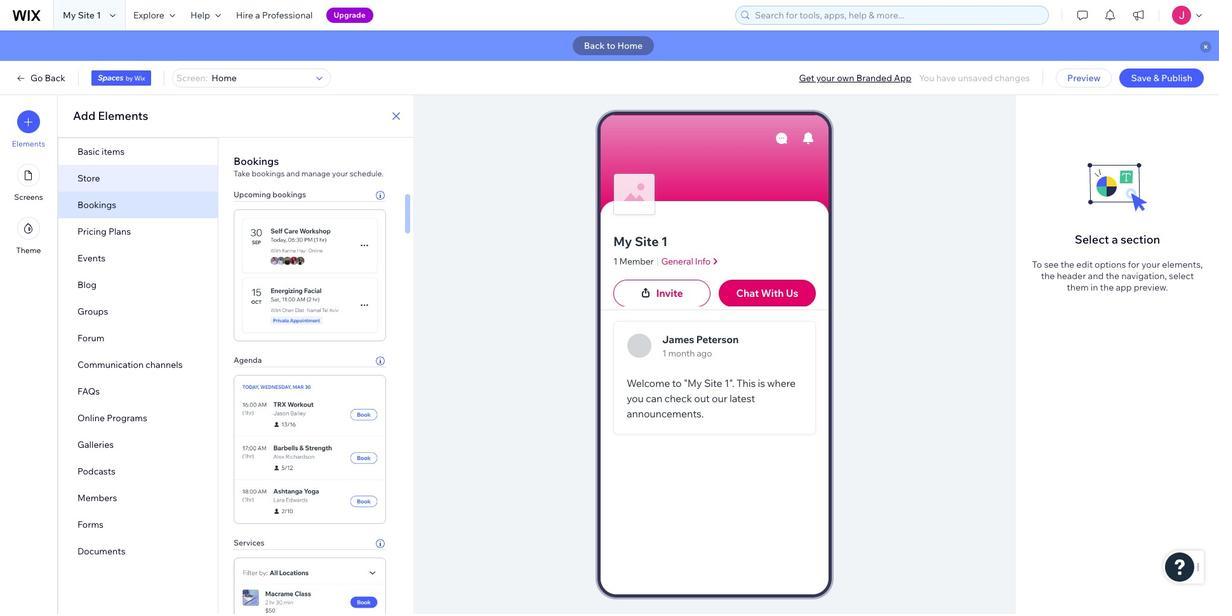 Task type: describe. For each thing, give the bounding box(es) containing it.
info
[[695, 256, 711, 267]]

invite button
[[614, 280, 711, 307]]

them
[[1067, 282, 1089, 293]]

back to home alert
[[0, 30, 1220, 61]]

events
[[77, 253, 106, 264]]

upcoming
[[234, 190, 271, 200]]

basic
[[77, 146, 100, 158]]

theme
[[16, 246, 41, 255]]

explore
[[133, 10, 164, 21]]

to
[[1033, 259, 1043, 271]]

1".
[[725, 378, 735, 390]]

to see the edit options for your elements, the header and the navigation, select them in the app preview.
[[1033, 259, 1203, 293]]

bookings inside bookings take bookings and manage your schedule.
[[252, 169, 285, 179]]

forms
[[77, 520, 104, 531]]

check
[[665, 393, 692, 406]]

our
[[712, 393, 728, 406]]

welcome
[[627, 378, 670, 390]]

latest
[[730, 393, 755, 406]]

documents
[[77, 546, 125, 558]]

is
[[758, 378, 765, 390]]

member
[[620, 256, 654, 267]]

online
[[77, 413, 105, 424]]

chat
[[737, 287, 759, 300]]

faqs
[[77, 386, 100, 398]]

basic items
[[77, 146, 125, 158]]

own
[[837, 72, 855, 84]]

programs
[[107, 413, 147, 424]]

header
[[792, 118, 823, 129]]

1 member button
[[614, 255, 654, 268]]

navigation,
[[1122, 271, 1167, 282]]

help button
[[183, 0, 229, 30]]

go back
[[30, 72, 65, 84]]

unsaved
[[958, 72, 993, 84]]

members
[[77, 493, 117, 504]]

communication
[[77, 360, 144, 371]]

0 vertical spatial elements
[[98, 109, 148, 123]]

1 left member
[[614, 256, 618, 267]]

back to home button
[[573, 36, 654, 55]]

us
[[786, 287, 799, 300]]

forum
[[77, 333, 104, 344]]

bookings take bookings and manage your schedule.
[[234, 155, 384, 179]]

hire a professional link
[[229, 0, 320, 30]]

back inside back to home button
[[584, 40, 605, 51]]

Search for tools, apps, help & more... field
[[751, 6, 1045, 24]]

you
[[919, 72, 935, 84]]

app
[[894, 72, 912, 84]]

bookings for bookings
[[77, 199, 116, 211]]

general
[[662, 256, 693, 267]]

pricing plans
[[77, 226, 131, 238]]

1 for james peterson 1 month ago
[[663, 348, 667, 359]]

can
[[646, 393, 663, 406]]

1 vertical spatial back
[[45, 72, 65, 84]]

publish
[[1162, 72, 1193, 84]]

store
[[77, 173, 100, 184]]

elements,
[[1163, 259, 1203, 271]]

groups
[[77, 306, 108, 318]]

help
[[190, 10, 210, 21]]

options
[[1095, 259, 1126, 271]]

select
[[1075, 232, 1110, 247]]

you have unsaved changes
[[919, 72, 1030, 84]]

back to home
[[584, 40, 643, 51]]

a for professional
[[255, 10, 260, 21]]

select a section
[[1075, 232, 1161, 247]]

site for my site 1 1 member | general info
[[635, 234, 659, 250]]

add
[[73, 109, 95, 123]]

0 vertical spatial your
[[817, 72, 835, 84]]

plans
[[109, 226, 131, 238]]

section
[[1121, 232, 1161, 247]]

home
[[618, 40, 643, 51]]

go
[[30, 72, 43, 84]]

my for my site 1 1 member | general info
[[614, 234, 632, 250]]

preview
[[1068, 72, 1101, 84]]

to for welcome
[[672, 378, 682, 390]]

add elements
[[73, 109, 148, 123]]

get
[[799, 72, 815, 84]]

peterson
[[697, 333, 739, 346]]

ago
[[697, 348, 712, 359]]

screen:
[[176, 72, 208, 84]]

podcasts
[[77, 466, 116, 478]]

agenda
[[234, 356, 262, 365]]

month
[[668, 348, 695, 359]]

and inside bookings take bookings and manage your schedule.
[[287, 169, 300, 179]]

james peterson 1 month ago
[[663, 333, 739, 359]]

welcome to "my site 1". this is where you can check out our latest announcements.
[[627, 378, 798, 421]]

header
[[1057, 271, 1086, 282]]

in
[[1091, 282, 1099, 293]]

1 for my site 1 1 member | general info
[[662, 234, 668, 250]]

my for my site 1
[[63, 10, 76, 21]]



Task type: vqa. For each thing, say whether or not it's contained in the screenshot.
VIEW ROLE PERMISSIONS "Button" associated with Customer Relations Manager
no



Task type: locate. For each thing, give the bounding box(es) containing it.
your right get
[[817, 72, 835, 84]]

for
[[1128, 259, 1140, 271]]

0 horizontal spatial my
[[63, 10, 76, 21]]

announcements.
[[627, 408, 704, 421]]

1 horizontal spatial bookings
[[234, 155, 279, 168]]

1 left explore
[[97, 10, 101, 21]]

bookings for bookings take bookings and manage your schedule.
[[234, 155, 279, 168]]

save & publish button
[[1120, 69, 1204, 88]]

changes
[[995, 72, 1030, 84]]

1 vertical spatial to
[[672, 378, 682, 390]]

menu bar
[[58, 138, 218, 565]]

1 horizontal spatial a
[[1112, 232, 1118, 247]]

go back button
[[15, 72, 65, 84]]

services
[[234, 539, 265, 548]]

0 vertical spatial to
[[607, 40, 616, 51]]

2 horizontal spatial your
[[1142, 259, 1161, 271]]

elements button
[[12, 111, 45, 149]]

hire
[[236, 10, 253, 21]]

2 vertical spatial site
[[704, 378, 723, 390]]

bookings up take in the top of the page
[[234, 155, 279, 168]]

manage
[[302, 169, 330, 179]]

this
[[737, 378, 756, 390]]

elements inside menu
[[12, 139, 45, 149]]

1 vertical spatial your
[[332, 169, 348, 179]]

upcoming bookings
[[234, 190, 306, 200]]

elements up screens button at the top of the page
[[12, 139, 45, 149]]

1 horizontal spatial back
[[584, 40, 605, 51]]

site inside welcome to "my site 1". this is where you can check out our latest announcements.
[[704, 378, 723, 390]]

0 vertical spatial bookings
[[234, 155, 279, 168]]

app
[[1116, 282, 1132, 293]]

upgrade button
[[326, 8, 373, 23]]

preview button
[[1056, 69, 1113, 88]]

1 left month
[[663, 348, 667, 359]]

bookings up upcoming bookings
[[252, 169, 285, 179]]

1 vertical spatial elements
[[12, 139, 45, 149]]

back left home
[[584, 40, 605, 51]]

menu
[[0, 103, 57, 263]]

bookings down "manage"
[[273, 190, 306, 200]]

edit
[[1077, 259, 1093, 271]]

preview.
[[1134, 282, 1169, 293]]

None field
[[208, 69, 312, 87]]

to up check
[[672, 378, 682, 390]]

your inside the to see the edit options for your elements, the header and the navigation, select them in the app preview.
[[1142, 259, 1161, 271]]

communication channels
[[77, 360, 183, 371]]

your right for
[[1142, 259, 1161, 271]]

1 horizontal spatial to
[[672, 378, 682, 390]]

site left 1".
[[704, 378, 723, 390]]

1 vertical spatial bookings
[[77, 199, 116, 211]]

hire a professional
[[236, 10, 313, 21]]

0 horizontal spatial site
[[78, 10, 95, 21]]

bookings up pricing at the left top of page
[[77, 199, 116, 211]]

1 vertical spatial site
[[635, 234, 659, 250]]

with
[[761, 287, 784, 300]]

0 horizontal spatial a
[[255, 10, 260, 21]]

screens button
[[14, 164, 43, 202]]

get your own branded app
[[799, 72, 912, 84]]

save
[[1132, 72, 1152, 84]]

professional
[[262, 10, 313, 21]]

bookings
[[252, 169, 285, 179], [273, 190, 306, 200]]

elements up items
[[98, 109, 148, 123]]

1 inside james peterson 1 month ago
[[663, 348, 667, 359]]

to inside welcome to "my site 1". this is where you can check out our latest announcements.
[[672, 378, 682, 390]]

you
[[627, 393, 644, 406]]

upgrade
[[334, 10, 366, 20]]

site left explore
[[78, 10, 95, 21]]

see
[[1045, 259, 1059, 271]]

a right select
[[1112, 232, 1118, 247]]

to
[[607, 40, 616, 51], [672, 378, 682, 390]]

1 vertical spatial a
[[1112, 232, 1118, 247]]

screens
[[14, 192, 43, 202]]

0 horizontal spatial bookings
[[77, 199, 116, 211]]

bookings inside bookings take bookings and manage your schedule.
[[234, 155, 279, 168]]

0 vertical spatial and
[[287, 169, 300, 179]]

"my
[[684, 378, 702, 390]]

menu containing elements
[[0, 103, 57, 263]]

1 vertical spatial bookings
[[273, 190, 306, 200]]

your inside bookings take bookings and manage your schedule.
[[332, 169, 348, 179]]

&
[[1154, 72, 1160, 84]]

1 for my site 1
[[97, 10, 101, 21]]

menu bar containing basic items
[[58, 138, 218, 565]]

site for my site 1
[[78, 10, 95, 21]]

elements
[[98, 109, 148, 123], [12, 139, 45, 149]]

your
[[817, 72, 835, 84], [332, 169, 348, 179], [1142, 259, 1161, 271]]

online programs
[[77, 413, 147, 424]]

where
[[767, 378, 796, 390]]

1 horizontal spatial elements
[[98, 109, 148, 123]]

branded
[[857, 72, 892, 84]]

james
[[663, 333, 694, 346]]

channels
[[146, 360, 183, 371]]

1 horizontal spatial your
[[817, 72, 835, 84]]

0 horizontal spatial elements
[[12, 139, 45, 149]]

0 vertical spatial my
[[63, 10, 76, 21]]

a
[[255, 10, 260, 21], [1112, 232, 1118, 247]]

a right hire
[[255, 10, 260, 21]]

your right "manage"
[[332, 169, 348, 179]]

1 horizontal spatial and
[[1088, 271, 1104, 282]]

and
[[287, 169, 300, 179], [1088, 271, 1104, 282]]

get your own branded app button
[[799, 72, 912, 84]]

save & publish
[[1132, 72, 1193, 84]]

my inside 'my site 1 1 member | general info'
[[614, 234, 632, 250]]

to inside button
[[607, 40, 616, 51]]

|
[[657, 255, 659, 268]]

to for back
[[607, 40, 616, 51]]

site up member
[[635, 234, 659, 250]]

2 horizontal spatial site
[[704, 378, 723, 390]]

and inside the to see the edit options for your elements, the header and the navigation, select them in the app preview.
[[1088, 271, 1104, 282]]

2 vertical spatial your
[[1142, 259, 1161, 271]]

back right go
[[45, 72, 65, 84]]

0 vertical spatial bookings
[[252, 169, 285, 179]]

back
[[584, 40, 605, 51], [45, 72, 65, 84]]

1 horizontal spatial site
[[635, 234, 659, 250]]

the
[[1061, 259, 1075, 271], [1041, 271, 1055, 282], [1106, 271, 1120, 282], [1101, 282, 1114, 293]]

1 vertical spatial my
[[614, 234, 632, 250]]

announcements
[[754, 297, 823, 308]]

0 horizontal spatial back
[[45, 72, 65, 84]]

1 up general
[[662, 234, 668, 250]]

0 horizontal spatial your
[[332, 169, 348, 179]]

pricing
[[77, 226, 107, 238]]

1 vertical spatial and
[[1088, 271, 1104, 282]]

to left home
[[607, 40, 616, 51]]

1
[[97, 10, 101, 21], [662, 234, 668, 250], [614, 256, 618, 267], [663, 348, 667, 359]]

site
[[78, 10, 95, 21], [635, 234, 659, 250], [704, 378, 723, 390]]

0 vertical spatial back
[[584, 40, 605, 51]]

0 horizontal spatial to
[[607, 40, 616, 51]]

blog
[[77, 279, 97, 291]]

galleries
[[77, 440, 114, 451]]

my site 1 button
[[614, 233, 816, 251]]

0 horizontal spatial and
[[287, 169, 300, 179]]

0 vertical spatial a
[[255, 10, 260, 21]]

1 horizontal spatial my
[[614, 234, 632, 250]]

have
[[937, 72, 956, 84]]

0 vertical spatial site
[[78, 10, 95, 21]]

site inside 'my site 1 1 member | general info'
[[635, 234, 659, 250]]

a for section
[[1112, 232, 1118, 247]]

chat with us
[[737, 287, 799, 300]]

take
[[234, 169, 250, 179]]

chat with us button
[[719, 280, 816, 307]]



